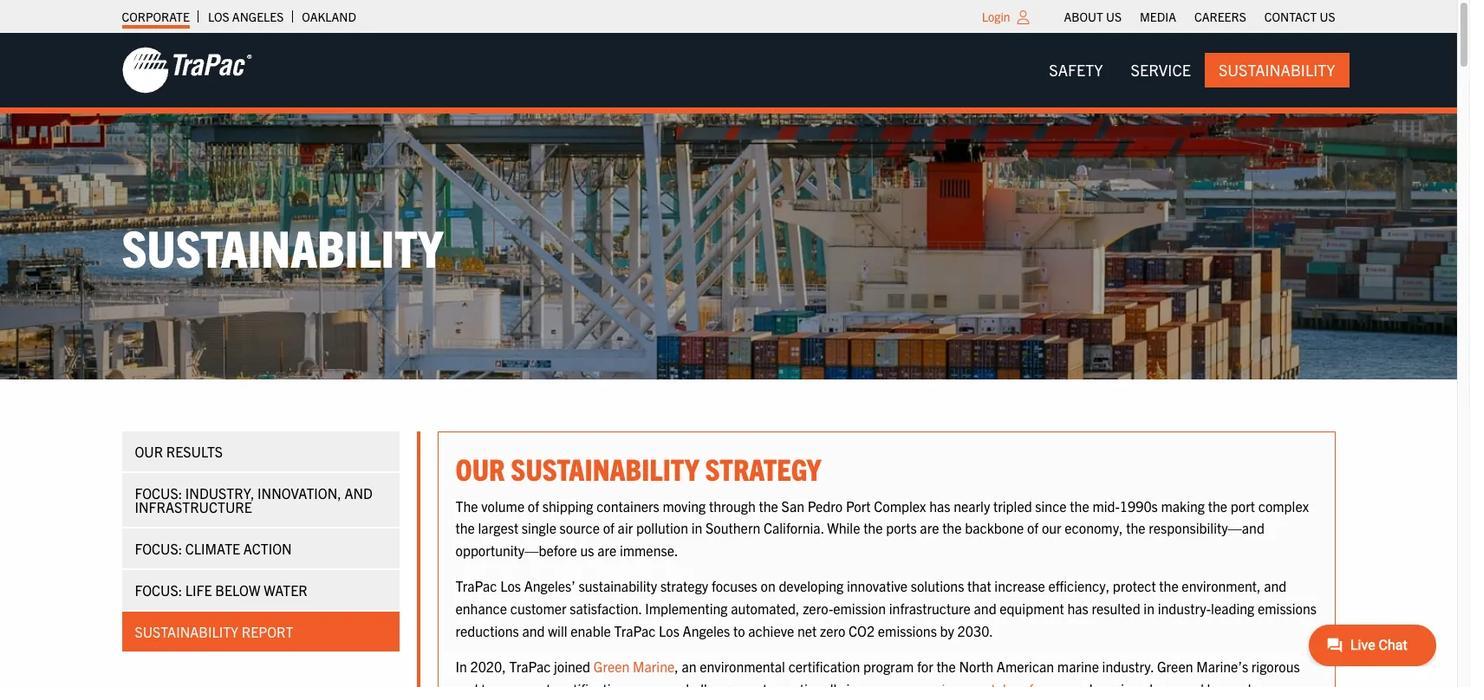 Task type: describe. For each thing, give the bounding box(es) containing it.
us for contact us
[[1320, 9, 1336, 24]]

corporate link
[[122, 4, 190, 29]]

focus: industry, innovation, and infrastructure
[[135, 485, 373, 516]]

marine's
[[1197, 658, 1249, 676]]

american
[[997, 658, 1055, 676]]

environmental
[[700, 658, 786, 676]]

focus: for focus: climate action
[[135, 541, 182, 558]]

report
[[242, 624, 293, 641]]

,
[[675, 658, 679, 676]]

light image
[[1018, 10, 1030, 24]]

oakland
[[302, 9, 356, 24]]

us inside the volume of shipping containers moving through the san pedro port complex has nearly tripled since the mid-1990s making the port complex the largest single source of air pollution in southern california. while the ports are the backbone of our economy, the responsibility—and opportunity—before us are immense.
[[581, 542, 594, 559]]

service link
[[1117, 53, 1205, 88]]

0 horizontal spatial trapac
[[456, 578, 497, 595]]

industry-
[[1158, 600, 1211, 617]]

1 vertical spatial sustainability
[[122, 215, 443, 278]]

1990s
[[1120, 497, 1158, 515]]

our results link
[[122, 432, 399, 472]]

challenges
[[679, 681, 743, 688]]

careers link
[[1195, 4, 1247, 29]]

ports
[[886, 520, 917, 537]]

los angeles
[[208, 9, 284, 24]]

oakland link
[[302, 4, 356, 29]]

leading
[[1211, 600, 1255, 617]]

sustainability link
[[1205, 53, 1350, 88]]

angeles inside trapac los angeles' sustainability strategy focuses on developing innovative solutions that increase efficiency, protect the environment, and enhance customer satisfaction. implementing automated, zero-emission infrastructure and equipment has resulted in industry-leading emissions reductions and will enable trapac los angeles to achieve net zero co2 emissions by 2030.
[[683, 622, 730, 640]]

the
[[456, 497, 478, 515]]

in
[[456, 658, 467, 676]]

and
[[345, 485, 373, 502]]

equipment
[[1000, 600, 1065, 617]]

sustainability
[[579, 578, 657, 595]]

and down that at the bottom of page
[[974, 600, 997, 617]]

achieve
[[749, 622, 795, 640]]

about us link
[[1064, 4, 1122, 29]]

port
[[846, 497, 871, 515]]

media
[[1140, 9, 1177, 24]]

pollution
[[636, 520, 689, 537]]

1 horizontal spatial certification
[[789, 658, 860, 676]]

strategy
[[706, 450, 822, 488]]

corporate image
[[122, 46, 252, 95]]

and inside , an environmental certification program for the north american marine industry.  green marine's rigorous and transparent certification process challenges us to continually improve our
[[456, 681, 478, 688]]

pedro
[[808, 497, 843, 515]]

1 horizontal spatial trapac
[[509, 658, 551, 676]]

solutions
[[911, 578, 965, 595]]

zero
[[820, 622, 846, 640]]

opportunity—before
[[456, 542, 577, 559]]

service
[[1131, 60, 1191, 80]]

1 vertical spatial are
[[598, 542, 617, 559]]

focus: for focus: industry, innovation, and infrastructure
[[135, 485, 182, 502]]

economy,
[[1065, 520, 1123, 537]]

contact us link
[[1265, 4, 1336, 29]]

the down the the
[[456, 520, 475, 537]]

the left san
[[759, 497, 779, 515]]

the inside trapac los angeles' sustainability strategy focuses on developing innovative solutions that increase efficiency, protect the environment, and enhance customer satisfaction. implementing automated, zero-emission infrastructure and equipment has resulted in industry-leading emissions reductions and will enable trapac los angeles to achieve net zero co2 emissions by 2030.
[[1160, 578, 1179, 595]]

process
[[629, 681, 676, 688]]

making
[[1161, 497, 1205, 515]]

our sustainability strategy
[[456, 450, 822, 488]]

menu bar containing about us
[[1055, 4, 1345, 29]]

efficiency,
[[1049, 578, 1110, 595]]

green marine link
[[594, 658, 675, 676]]

joined
[[554, 658, 591, 676]]

through
[[709, 497, 756, 515]]

careers
[[1195, 9, 1247, 24]]

moving
[[663, 497, 706, 515]]

continually
[[778, 681, 844, 688]]

infrastructure
[[135, 499, 252, 516]]

results
[[166, 444, 223, 461]]

0 vertical spatial emissions
[[1258, 600, 1317, 617]]

mid-
[[1093, 497, 1120, 515]]

has inside trapac los angeles' sustainability strategy focuses on developing innovative solutions that increase efficiency, protect the environment, and enhance customer satisfaction. implementing automated, zero-emission infrastructure and equipment has resulted in industry-leading emissions reductions and will enable trapac los angeles to achieve net zero co2 emissions by 2030.
[[1068, 600, 1089, 617]]

our inside the volume of shipping containers moving through the san pedro port complex has nearly tripled since the mid-1990s making the port complex the largest single source of air pollution in southern california. while the ports are the backbone of our economy, the responsibility—and opportunity—before us are immense.
[[1042, 520, 1062, 537]]

focus: climate action link
[[122, 529, 399, 569]]

the down nearly
[[943, 520, 962, 537]]

focus: for focus: life below water
[[135, 582, 182, 600]]

protect
[[1113, 578, 1156, 595]]

focuses
[[712, 578, 758, 595]]

satisfaction.
[[570, 600, 642, 617]]

california.
[[764, 520, 824, 537]]

largest
[[478, 520, 519, 537]]

developing
[[779, 578, 844, 595]]

below
[[215, 582, 261, 600]]

single
[[522, 520, 557, 537]]

to inside , an environmental certification program for the north american marine industry.  green marine's rigorous and transparent certification process challenges us to continually improve our
[[763, 681, 775, 688]]

the down 1990s
[[1127, 520, 1146, 537]]

marine
[[1058, 658, 1099, 676]]

green inside , an environmental certification program for the north american marine industry.  green marine's rigorous and transparent certification process challenges us to continually improve our
[[1158, 658, 1194, 676]]

safety
[[1050, 60, 1104, 80]]

industry.
[[1103, 658, 1154, 676]]

for
[[917, 658, 934, 676]]

containers
[[597, 497, 660, 515]]

contact us
[[1265, 9, 1336, 24]]

and right environment,
[[1264, 578, 1287, 595]]

water
[[264, 582, 308, 600]]

co2
[[849, 622, 875, 640]]

1 vertical spatial sustainability
[[135, 624, 239, 641]]



Task type: vqa. For each thing, say whether or not it's contained in the screenshot.
exhaust
no



Task type: locate. For each thing, give the bounding box(es) containing it.
0 horizontal spatial emissions
[[878, 622, 937, 640]]

1 horizontal spatial emissions
[[1258, 600, 1317, 617]]

, an environmental certification program for the north american marine industry.  green marine's rigorous and transparent certification process challenges us to continually improve our
[[456, 658, 1300, 688]]

of up the single
[[528, 497, 539, 515]]

focus: climate action
[[135, 541, 292, 558]]

2 horizontal spatial los
[[659, 622, 680, 640]]

are
[[920, 520, 940, 537], [598, 542, 617, 559]]

to inside trapac los angeles' sustainability strategy focuses on developing innovative solutions that increase efficiency, protect the environment, and enhance customer satisfaction. implementing automated, zero-emission infrastructure and equipment has resulted in industry-leading emissions reductions and will enable trapac los angeles to achieve net zero co2 emissions by 2030.
[[734, 622, 745, 640]]

0 horizontal spatial are
[[598, 542, 617, 559]]

sustainability report link
[[122, 613, 399, 653]]

us inside , an environmental certification program for the north american marine industry.  green marine's rigorous and transparent certification process challenges us to continually improve our
[[746, 681, 760, 688]]

certification down joined at the bottom left
[[554, 681, 626, 688]]

angeles down implementing
[[683, 622, 730, 640]]

our left results
[[135, 444, 163, 461]]

shipping
[[543, 497, 594, 515]]

us down "environmental"
[[746, 681, 760, 688]]

automated,
[[731, 600, 800, 617]]

our
[[135, 444, 163, 461], [456, 450, 505, 488]]

0 horizontal spatial angeles
[[232, 9, 284, 24]]

login link
[[982, 9, 1011, 24]]

improve
[[847, 681, 895, 688]]

of down since
[[1028, 520, 1039, 537]]

the volume of shipping containers moving through the san pedro port complex has nearly tripled since the mid-1990s making the port complex the largest single source of air pollution in southern california. while the ports are the backbone of our economy, the responsibility—and opportunity—before us are immense.
[[456, 497, 1309, 559]]

north
[[959, 658, 994, 676]]

0 vertical spatial us
[[581, 542, 594, 559]]

1 horizontal spatial sustainability
[[1219, 60, 1336, 80]]

0 horizontal spatial to
[[734, 622, 745, 640]]

0 horizontal spatial our
[[135, 444, 163, 461]]

innovative
[[847, 578, 908, 595]]

zero-
[[803, 600, 834, 617]]

has down efficiency,
[[1068, 600, 1089, 617]]

corporate
[[122, 9, 190, 24]]

1 vertical spatial has
[[1068, 600, 1089, 617]]

in inside trapac los angeles' sustainability strategy focuses on developing innovative solutions that increase efficiency, protect the environment, and enhance customer satisfaction. implementing automated, zero-emission infrastructure and equipment has resulted in industry-leading emissions reductions and will enable trapac los angeles to achieve net zero co2 emissions by 2030.
[[1144, 600, 1155, 617]]

of left air
[[603, 520, 615, 537]]

1 horizontal spatial us
[[746, 681, 760, 688]]

enhance
[[456, 600, 507, 617]]

sustainability menu item
[[1205, 53, 1350, 88]]

net
[[798, 622, 817, 640]]

0 horizontal spatial of
[[528, 497, 539, 515]]

climate
[[185, 541, 240, 558]]

certification
[[789, 658, 860, 676], [554, 681, 626, 688]]

us right about
[[1106, 9, 1122, 24]]

0 vertical spatial to
[[734, 622, 745, 640]]

san
[[782, 497, 805, 515]]

us
[[581, 542, 594, 559], [746, 681, 760, 688]]

to left achieve
[[734, 622, 745, 640]]

has
[[930, 497, 951, 515], [1068, 600, 1089, 617]]

2 focus: from the top
[[135, 541, 182, 558]]

program
[[864, 658, 914, 676]]

1 horizontal spatial los
[[500, 578, 521, 595]]

0 horizontal spatial us
[[1106, 9, 1122, 24]]

while
[[827, 520, 861, 537]]

1 vertical spatial us
[[746, 681, 760, 688]]

trapac up enhance
[[456, 578, 497, 595]]

industry,
[[185, 485, 254, 502]]

0 vertical spatial has
[[930, 497, 951, 515]]

safety link
[[1036, 53, 1117, 88]]

green right joined at the bottom left
[[594, 658, 630, 676]]

1 green from the left
[[594, 658, 630, 676]]

focus: down our results
[[135, 485, 182, 502]]

transparent
[[481, 681, 551, 688]]

us right contact
[[1320, 9, 1336, 24]]

0 horizontal spatial green
[[594, 658, 630, 676]]

our up the the
[[456, 450, 505, 488]]

1 horizontal spatial green
[[1158, 658, 1194, 676]]

1 vertical spatial angeles
[[683, 622, 730, 640]]

emissions right leading
[[1258, 600, 1317, 617]]

by
[[940, 622, 955, 640]]

focus:
[[135, 485, 182, 502], [135, 541, 182, 558], [135, 582, 182, 600]]

our
[[1042, 520, 1062, 537], [898, 681, 918, 688]]

1 vertical spatial certification
[[554, 681, 626, 688]]

0 vertical spatial trapac
[[456, 578, 497, 595]]

1 vertical spatial to
[[763, 681, 775, 688]]

our for our results
[[135, 444, 163, 461]]

2030.
[[958, 622, 994, 640]]

menu bar
[[1055, 4, 1345, 29], [1036, 53, 1350, 88]]

menu bar up service
[[1055, 4, 1345, 29]]

innovation,
[[258, 485, 341, 502]]

0 horizontal spatial sustainability
[[135, 624, 239, 641]]

are down source on the bottom of page
[[598, 542, 617, 559]]

2 vertical spatial trapac
[[509, 658, 551, 676]]

has left nearly
[[930, 497, 951, 515]]

port
[[1231, 497, 1256, 515]]

sustainability up containers
[[511, 450, 700, 488]]

southern
[[706, 520, 761, 537]]

about
[[1064, 9, 1104, 24]]

action
[[244, 541, 292, 558]]

1 horizontal spatial of
[[603, 520, 615, 537]]

immense.
[[620, 542, 679, 559]]

in inside the volume of shipping containers moving through the san pedro port complex has nearly tripled since the mid-1990s making the port complex the largest single source of air pollution in southern california. while the ports are the backbone of our economy, the responsibility—and opportunity—before us are immense.
[[692, 520, 703, 537]]

los up customer
[[500, 578, 521, 595]]

sustainability inside menu item
[[1219, 60, 1336, 80]]

our for our sustainability strategy
[[456, 450, 505, 488]]

1 horizontal spatial has
[[1068, 600, 1089, 617]]

focus: life below water
[[135, 582, 308, 600]]

the inside , an environmental certification program for the north american marine industry.  green marine's rigorous and transparent certification process challenges us to continually improve our
[[937, 658, 956, 676]]

2 us from the left
[[1320, 9, 1336, 24]]

0 vertical spatial menu bar
[[1055, 4, 1345, 29]]

0 horizontal spatial our
[[898, 681, 918, 688]]

login
[[982, 9, 1011, 24]]

0 horizontal spatial los
[[208, 9, 229, 24]]

focus: left life
[[135, 582, 182, 600]]

and down in at the bottom left of the page
[[456, 681, 478, 688]]

angeles left oakland
[[232, 9, 284, 24]]

our down since
[[1042, 520, 1062, 537]]

resulted
[[1092, 600, 1141, 617]]

trapac up transparent
[[509, 658, 551, 676]]

sustainability
[[1219, 60, 1336, 80], [122, 215, 443, 278]]

the up 'economy,'
[[1070, 497, 1090, 515]]

1 horizontal spatial sustainability
[[511, 450, 700, 488]]

us down source on the bottom of page
[[581, 542, 594, 559]]

green right "industry."
[[1158, 658, 1194, 676]]

emission
[[834, 600, 886, 617]]

menu bar containing safety
[[1036, 53, 1350, 88]]

1 vertical spatial menu bar
[[1036, 53, 1350, 88]]

certification up continually at the right
[[789, 658, 860, 676]]

los up corporate image
[[208, 9, 229, 24]]

backbone
[[965, 520, 1024, 537]]

1 horizontal spatial our
[[1042, 520, 1062, 537]]

focus: inside "link"
[[135, 541, 182, 558]]

0 horizontal spatial has
[[930, 497, 951, 515]]

3 focus: from the top
[[135, 582, 182, 600]]

us for about us
[[1106, 9, 1122, 24]]

0 horizontal spatial us
[[581, 542, 594, 559]]

0 vertical spatial los
[[208, 9, 229, 24]]

focus: left climate
[[135, 541, 182, 558]]

an
[[682, 658, 697, 676]]

reductions
[[456, 622, 519, 640]]

of
[[528, 497, 539, 515], [603, 520, 615, 537], [1028, 520, 1039, 537]]

focus: industry, innovation, and infrastructure link
[[122, 474, 399, 528]]

0 vertical spatial are
[[920, 520, 940, 537]]

0 horizontal spatial sustainability
[[122, 215, 443, 278]]

emissions down infrastructure
[[878, 622, 937, 640]]

2 vertical spatial focus:
[[135, 582, 182, 600]]

focus: inside "focus: industry, innovation, and infrastructure"
[[135, 485, 182, 502]]

menu bar down 'careers' link
[[1036, 53, 1350, 88]]

1 vertical spatial focus:
[[135, 541, 182, 558]]

1 vertical spatial los
[[500, 578, 521, 595]]

the up responsibility—and
[[1209, 497, 1228, 515]]

customer
[[510, 600, 567, 617]]

that
[[968, 578, 992, 595]]

us
[[1106, 9, 1122, 24], [1320, 9, 1336, 24]]

2 horizontal spatial of
[[1028, 520, 1039, 537]]

los angeles link
[[208, 4, 284, 29]]

in down moving
[[692, 520, 703, 537]]

has inside the volume of shipping containers moving through the san pedro port complex has nearly tripled since the mid-1990s making the port complex the largest single source of air pollution in southern california. while the ports are the backbone of our economy, the responsibility—and opportunity—before us are immense.
[[930, 497, 951, 515]]

sustainability down life
[[135, 624, 239, 641]]

2 horizontal spatial trapac
[[614, 622, 656, 640]]

0 vertical spatial angeles
[[232, 9, 284, 24]]

the down port
[[864, 520, 883, 537]]

0 vertical spatial focus:
[[135, 485, 182, 502]]

and down customer
[[522, 622, 545, 640]]

1 horizontal spatial angeles
[[683, 622, 730, 640]]

will
[[548, 622, 568, 640]]

our down for
[[898, 681, 918, 688]]

1 us from the left
[[1106, 9, 1122, 24]]

1 vertical spatial in
[[1144, 600, 1155, 617]]

1 focus: from the top
[[135, 485, 182, 502]]

complex
[[874, 497, 927, 515]]

trapac up green marine link at the bottom of the page
[[614, 622, 656, 640]]

life
[[185, 582, 212, 600]]

1 vertical spatial our
[[898, 681, 918, 688]]

in down protect
[[1144, 600, 1155, 617]]

1 vertical spatial emissions
[[878, 622, 937, 640]]

1 horizontal spatial in
[[1144, 600, 1155, 617]]

about us
[[1064, 9, 1122, 24]]

our inside , an environmental certification program for the north american marine industry.  green marine's rigorous and transparent certification process challenges us to continually improve our
[[898, 681, 918, 688]]

trapac los angeles' sustainability strategy focuses on developing innovative solutions that increase efficiency, protect the environment, and enhance customer satisfaction. implementing automated, zero-emission infrastructure and equipment has resulted in industry-leading emissions reductions and will enable trapac los angeles to achieve net zero co2 emissions by 2030.
[[456, 578, 1317, 640]]

1 vertical spatial trapac
[[614, 622, 656, 640]]

source
[[560, 520, 600, 537]]

1 horizontal spatial to
[[763, 681, 775, 688]]

0 horizontal spatial in
[[692, 520, 703, 537]]

in
[[692, 520, 703, 537], [1144, 600, 1155, 617]]

strategy
[[661, 578, 709, 595]]

enable
[[571, 622, 611, 640]]

2 vertical spatial los
[[659, 622, 680, 640]]

the up industry-
[[1160, 578, 1179, 595]]

on
[[761, 578, 776, 595]]

2020,
[[470, 658, 506, 676]]

rigorous
[[1252, 658, 1300, 676]]

focus: life below water link
[[122, 571, 399, 611]]

los down implementing
[[659, 622, 680, 640]]

0 vertical spatial our
[[1042, 520, 1062, 537]]

nearly
[[954, 497, 991, 515]]

1 horizontal spatial our
[[456, 450, 505, 488]]

1 horizontal spatial are
[[920, 520, 940, 537]]

0 vertical spatial sustainability
[[511, 450, 700, 488]]

the right for
[[937, 658, 956, 676]]

0 horizontal spatial certification
[[554, 681, 626, 688]]

complex
[[1259, 497, 1309, 515]]

to down "environmental"
[[763, 681, 775, 688]]

1 horizontal spatial us
[[1320, 9, 1336, 24]]

2 green from the left
[[1158, 658, 1194, 676]]

since
[[1036, 497, 1067, 515]]

0 vertical spatial certification
[[789, 658, 860, 676]]

our results
[[135, 444, 223, 461]]

0 vertical spatial in
[[692, 520, 703, 537]]

0 vertical spatial sustainability
[[1219, 60, 1336, 80]]

are right ports
[[920, 520, 940, 537]]



